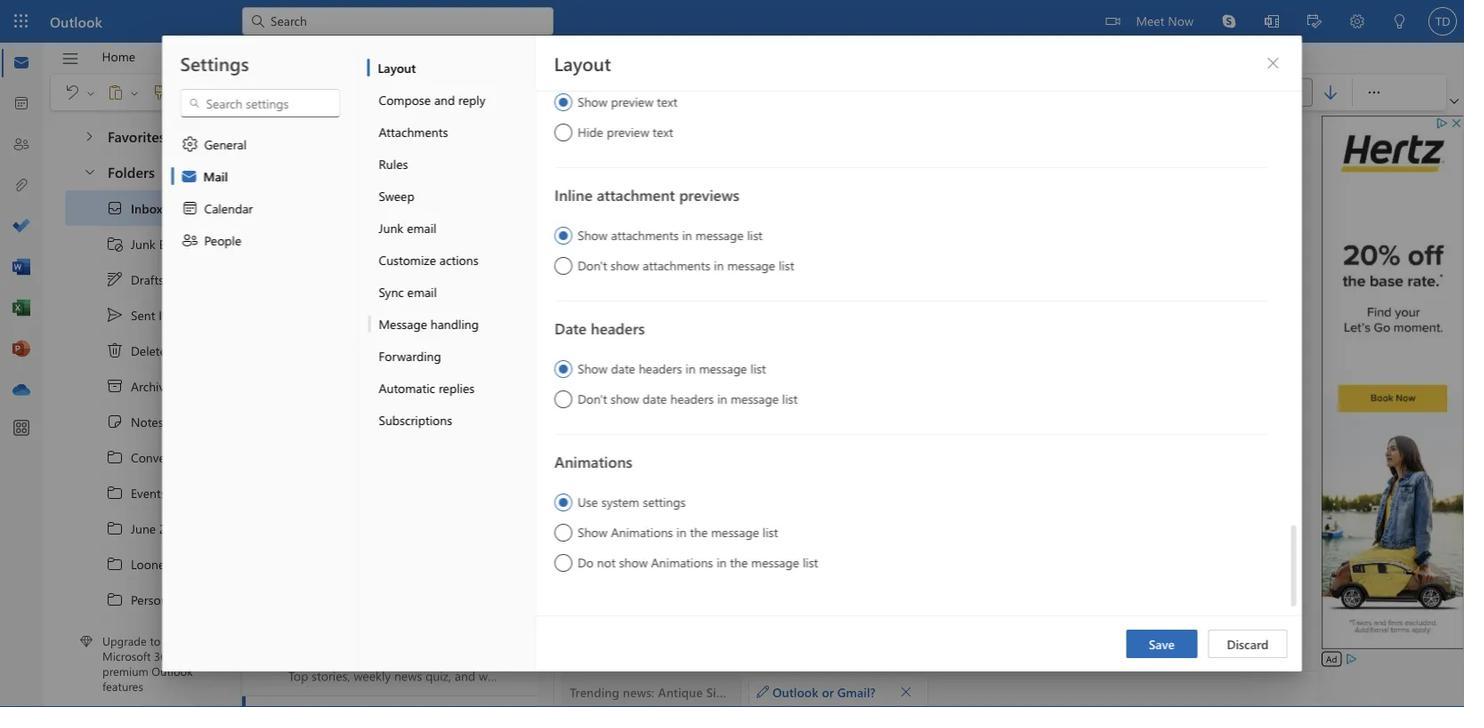 Task type: describe. For each thing, give the bounding box(es) containing it.
in down show animations in the message list
[[716, 555, 727, 571]]


[[106, 199, 124, 217]]

only
[[381, 185, 407, 201]]

hide preview text
[[577, 124, 673, 140]]

9/13/2023
[[450, 330, 499, 345]]

not
[[597, 555, 616, 571]]

Message body, press Alt+F10 to exit text field
[[573, 272, 1289, 519]]

message list list box
[[242, 159, 702, 708]]

layout heading
[[554, 51, 611, 76]]

1 horizontal spatial date
[[643, 391, 667, 407]]

superscript image
[[1053, 84, 1088, 102]]

Select a conversation checkbox
[[246, 697, 289, 708]]

or inside hey mike, which do you prefer to email with? outlook or gmail? i personally prefer gmail as it is connected to chrome so it makes for using it way easier. excited to hear back from you! sincerely, test
[[838, 289, 851, 306]]

for
[[616, 306, 633, 324]]

9/14/2023
[[450, 258, 499, 272]]

email for sync email
[[407, 284, 437, 300]]

&
[[591, 257, 601, 273]]

powerpoint image
[[12, 341, 30, 359]]

in up don't show attachments in message list
[[682, 227, 692, 244]]

bing for putin
[[344, 633, 369, 649]]

mail image
[[12, 54, 30, 72]]

tree containing 
[[65, 191, 208, 708]]

insert
[[347, 48, 378, 65]]

1 trending from the top
[[289, 257, 336, 273]]

settings
[[180, 51, 249, 76]]

actions
[[440, 252, 479, 268]]

junk inside the  junk email
[[131, 236, 156, 252]]

save button
[[1127, 630, 1198, 659]]

monsters
[[350, 329, 401, 345]]

3  tree item from the top
[[65, 511, 208, 547]]

microsoft inside microsoft bing trending news: putin powerless to complain about china… and more
[[289, 633, 341, 649]]

excel image
[[12, 300, 30, 318]]

use system settings
[[577, 494, 686, 511]]

outlook inside hey mike, which do you prefer to email with? outlook or gmail? i personally prefer gmail as it is connected to chrome so it makes for using it way easier. excited to hear back from you! sincerely, test
[[786, 289, 835, 306]]

 tree item
[[65, 297, 208, 333]]

 junk email
[[106, 235, 188, 253]]

1 tree from the top
[[65, 112, 208, 155]]

1 horizontal spatial the
[[730, 555, 748, 571]]


[[106, 271, 124, 289]]


[[181, 199, 199, 217]]

show for show animations in the message list
[[577, 524, 607, 541]]

left-rail-appbar navigation
[[4, 43, 39, 411]]

email inside hey mike, which do you prefer to email with? outlook or gmail? i personally prefer gmail as it is connected to chrome so it makes for using it way easier. excited to hear back from you! sincerely, test
[[713, 289, 747, 306]]

do not show animations in the message list
[[577, 555, 818, 571]]

automatic replies
[[379, 380, 475, 396]]

 tree item
[[65, 226, 208, 262]]

80
[[178, 200, 191, 217]]

 tree item
[[65, 191, 208, 226]]

date headers
[[554, 318, 645, 338]]

settings tab list
[[163, 36, 358, 672]]

calendar image
[[12, 95, 30, 113]]

bing for should
[[346, 455, 372, 472]]

 for 
[[106, 449, 124, 467]]

 button
[[592, 78, 628, 107]]

more for microsoft bing trending news: putin powerless to complain about china… and more
[[639, 650, 668, 667]]

 tree item
[[65, 262, 208, 297]]

options
[[554, 48, 598, 65]]

date
[[554, 318, 586, 338]]

attachments button
[[367, 116, 536, 148]]

message handling button
[[367, 308, 536, 340]]

ad
[[1327, 654, 1338, 666]]

trending for microsoft bing trending news: putin powerless to complain about china… and more
[[289, 650, 336, 667]]

preview for hide
[[607, 124, 649, 140]]

don't for attachment
[[577, 257, 607, 274]]

0 vertical spatial news:
[[340, 257, 370, 273]]

connected
[[1095, 289, 1161, 306]]

show date headers in message list
[[577, 361, 766, 377]]


[[181, 135, 199, 153]]

1 vertical spatial or
[[822, 684, 834, 701]]

4  tree item from the top
[[65, 547, 208, 582]]

dialog containing settings
[[0, 0, 1465, 708]]

from
[[699, 324, 728, 341]]

customize
[[379, 252, 436, 268]]

and inside microsoft bing trending news: putin powerless to complain about china… and more
[[615, 650, 635, 667]]

you
[[633, 289, 656, 306]]

events
[[131, 485, 166, 502]]

show for headers
[[610, 391, 639, 407]]

people image
[[12, 136, 30, 154]]

show for show attachments in message list
[[577, 227, 607, 244]]

hey
[[573, 272, 597, 289]]

 for  looney
[[106, 556, 124, 573]]

to inside microsoft bing trending news: putin powerless to complain about china… and more
[[463, 650, 474, 667]]

junk inside button
[[379, 219, 404, 236]]

 sent items
[[106, 306, 189, 324]]

inline
[[554, 184, 592, 205]]

 for  june 2023
[[106, 520, 124, 538]]

numbering image
[[672, 84, 708, 102]]

singer
[[421, 257, 455, 273]]

 button
[[1313, 78, 1349, 107]]

set your advertising preferences image
[[1345, 653, 1359, 667]]

 for  button inside folders tree item
[[83, 164, 97, 179]]

court
[[474, 473, 506, 490]]

notes
[[131, 414, 163, 430]]

home
[[102, 48, 135, 65]]


[[106, 413, 124, 431]]


[[188, 97, 201, 110]]

system
[[601, 494, 639, 511]]

0 vertical spatial more
[[670, 257, 699, 273]]

and inside 'button'
[[434, 91, 455, 108]]

 personal
[[106, 591, 177, 609]]

don't show date headers in message list
[[577, 391, 798, 407]]

help button
[[204, 43, 256, 70]]

in up don't show date headers in message list
[[686, 361, 696, 377]]

 button
[[434, 78, 469, 107]]

outlook inside banner
[[50, 12, 102, 31]]

china…
[[571, 650, 611, 667]]

handling
[[431, 316, 479, 332]]

outlook right ""
[[773, 684, 819, 701]]

our
[[354, 401, 373, 418]]

 notes
[[106, 413, 163, 431]]

include group
[[1139, 75, 1270, 110]]

in down show date headers in message list
[[717, 391, 727, 407]]

outlook link
[[50, 0, 102, 43]]


[[1106, 14, 1121, 28]]

clipboard group
[[54, 75, 177, 110]]

 inside layout tab panel
[[1267, 56, 1281, 70]]

1  tree item from the top
[[65, 440, 208, 476]]

to left hear
[[620, 324, 633, 341]]

personal
[[131, 592, 177, 608]]

show for attachment
[[610, 257, 639, 274]]

layout tab panel
[[536, 9, 1302, 672]]

microsoft up legendary
[[289, 311, 341, 328]]


[[866, 84, 884, 102]]

low
[[506, 185, 529, 201]]

to inside 'upgrade to microsoft 365 with premium outlook features'
[[150, 634, 161, 650]]

2 prefer from the left
[[974, 289, 1011, 306]]

format text
[[406, 48, 469, 65]]

 deleted items
[[106, 342, 207, 360]]

sync
[[379, 284, 404, 300]]

 button
[[53, 44, 88, 74]]

drafts
[[131, 271, 164, 288]]

 events
[[106, 484, 166, 502]]

now
[[1168, 12, 1194, 28]]


[[757, 686, 769, 699]]

archive
[[131, 378, 171, 395]]

meet now
[[1137, 12, 1194, 28]]

test
[[573, 361, 599, 378]]

which
[[573, 289, 612, 306]]

to do image
[[12, 218, 30, 236]]


[[938, 84, 955, 102]]

mike@example.com button
[[638, 179, 773, 200]]

text for hide preview text
[[653, 124, 673, 140]]

1 horizontal spatial it
[[1071, 289, 1079, 306]]


[[1287, 84, 1305, 102]]

june
[[131, 521, 156, 537]]


[[180, 167, 198, 185]]

microsoft bing nfl fun facts quiz
[[289, 528, 387, 562]]

attachment
[[596, 184, 675, 205]]

 button
[[469, 78, 505, 107]]

meet
[[1137, 12, 1165, 28]]

Add a subject text field
[[562, 221, 1153, 249]]

people
[[204, 232, 242, 248]]

onedrive image
[[12, 382, 30, 400]]

insanely
[[456, 185, 502, 201]]

don't for headers
[[577, 391, 607, 407]]

subscript image
[[1017, 84, 1053, 102]]

sincerely,
[[573, 341, 632, 358]]

disqualify
[[509, 473, 564, 490]]

rules button
[[367, 148, 536, 180]]

microsoft bing for legendary
[[289, 311, 369, 328]]

show for show date headers in message list
[[577, 361, 607, 377]]

0 vertical spatial animations
[[554, 451, 632, 472]]



Task type: vqa. For each thing, say whether or not it's contained in the screenshot.


Task type: locate. For each thing, give the bounding box(es) containing it.
 inside reading pane main content
[[900, 686, 913, 699]]

date
[[611, 361, 635, 377], [643, 391, 667, 407]]

of
[[412, 401, 424, 418]]

layout inside button
[[378, 59, 416, 76]]


[[443, 84, 460, 102]]

1 vertical spatial headers
[[639, 361, 682, 377]]

trending up select a conversation option
[[289, 650, 336, 667]]

bing for facts
[[344, 528, 369, 544]]

in up easier.
[[714, 257, 724, 274]]

mail
[[203, 168, 228, 184]]

email left with? at the top of the page
[[713, 289, 747, 306]]

0 vertical spatial items
[[159, 307, 189, 323]]

reply
[[459, 91, 486, 108]]

and up the settings
[[648, 473, 669, 490]]

0 vertical spatial the
[[690, 524, 708, 541]]

 tree item up  events
[[65, 440, 208, 476]]

trending for microsoft bing trending news: should supreme court disqualify trump from… and more
[[289, 473, 338, 490]]

2  from the top
[[106, 484, 124, 502]]

headers down show date headers in message list
[[670, 391, 714, 407]]

3 show from the top
[[577, 361, 607, 377]]

2 microsoft bing from the top
[[289, 311, 369, 328]]

folders
[[108, 162, 155, 181]]

 tree item
[[65, 333, 208, 369]]

reading pane main content
[[555, 111, 1318, 708]]

microsoft bing for trending
[[289, 239, 369, 256]]

increase indent image
[[744, 84, 779, 102]]

0 vertical spatial microsoft bing
[[289, 239, 369, 256]]

1 vertical spatial show
[[610, 391, 639, 407]]

and right china… on the left bottom of the page
[[615, 650, 635, 667]]

automatic
[[379, 380, 436, 396]]

and left reply
[[434, 91, 455, 108]]

0 vertical spatial date
[[611, 361, 635, 377]]

attachments up 'what…'
[[611, 227, 679, 244]]

items inside  sent items
[[159, 307, 189, 323]]

it left is
[[1071, 289, 1079, 306]]

microsoft bing down clearance
[[289, 239, 369, 256]]

do
[[615, 289, 631, 306]]

format
[[406, 48, 445, 65]]

items right sent
[[159, 307, 189, 323]]

prefer right you
[[658, 289, 695, 306]]

outlook up 
[[50, 12, 102, 31]]

it right so
[[1247, 289, 1255, 306]]

features
[[102, 679, 143, 695]]

and inside 'microsoft bing trending news: should supreme court disqualify trump from… and more'
[[648, 473, 669, 490]]

back
[[666, 324, 696, 341]]

bing inside microsoft bing nfl fun facts quiz
[[344, 528, 369, 544]]

nfl
[[289, 545, 310, 562]]

2 don't from the top
[[577, 391, 607, 407]]

0 vertical spatial  button
[[1260, 49, 1288, 77]]

trending up microsoft bing nfl fun facts quiz
[[289, 473, 338, 490]]

legendary monsters quiz
[[289, 329, 427, 345]]

0 vertical spatial trending
[[289, 257, 336, 273]]

items for 
[[177, 343, 207, 359]]

to left our
[[339, 401, 351, 418]]

news: left should
[[342, 473, 373, 490]]

document
[[0, 0, 1465, 708]]

1 vertical spatial don't
[[577, 391, 607, 407]]

tab list inside application
[[88, 43, 612, 70]]

2 show from the top
[[577, 227, 607, 244]]

values
[[552, 257, 587, 273]]

microsoft down updates
[[289, 455, 343, 472]]

decrease indent image
[[708, 84, 744, 102]]

tab list
[[88, 43, 612, 70]]

more inside microsoft bing trending news: putin powerless to complain about china… and more
[[639, 650, 668, 667]]

forwarding button
[[367, 340, 536, 372]]

email inside button
[[407, 219, 437, 236]]

email for junk email
[[407, 219, 437, 236]]

 button
[[142, 78, 177, 107]]

tab list containing home
[[88, 43, 612, 70]]

news: left antique
[[340, 257, 370, 273]]

layout inside tab panel
[[554, 51, 611, 76]]

5  from the top
[[106, 591, 124, 609]]

1 vertical spatial items
[[177, 343, 207, 359]]

it left way
[[672, 306, 680, 324]]

show attachments in message list
[[577, 227, 763, 244]]

view
[[163, 48, 189, 65]]

discard
[[1227, 636, 1269, 653]]

1  from the top
[[106, 449, 124, 467]]

animations up trump
[[554, 451, 632, 472]]

outlook right premium
[[152, 664, 193, 680]]

attachments down show attachments in message list
[[643, 257, 710, 274]]

layout up  button
[[378, 59, 416, 76]]


[[601, 84, 619, 102]]

 left june
[[106, 520, 124, 538]]

preview for show
[[611, 93, 653, 110]]

premium features image
[[80, 636, 93, 649]]

bing left customize
[[344, 239, 369, 256]]

gmail? inside hey mike, which do you prefer to email with? outlook or gmail? i personally prefer gmail as it is connected to chrome so it makes for using it way easier. excited to hear back from you! sincerely, test
[[854, 289, 898, 306]]

application containing settings
[[0, 0, 1465, 708]]

1 vertical spatial date
[[643, 391, 667, 407]]

inbox
[[131, 200, 163, 217]]

show down use
[[577, 524, 607, 541]]

1 vertical spatial tree
[[65, 191, 208, 708]]

trending news: antique singer sewing machine values & what… and more
[[289, 257, 699, 273]]

headers up sincerely,
[[591, 318, 645, 338]]

1 horizontal spatial or
[[838, 289, 851, 306]]

1 vertical spatial 
[[83, 164, 97, 179]]

1 vertical spatial 
[[900, 686, 913, 699]]

1 vertical spatial text
[[657, 93, 677, 110]]

options button
[[541, 43, 611, 70]]

4 show from the top
[[577, 524, 607, 541]]

more apps image
[[12, 420, 30, 438]]

inline attachment previews
[[554, 184, 739, 205]]

1 vertical spatial preview
[[607, 124, 649, 140]]

2 tree from the top
[[65, 191, 208, 708]]

folders tree item
[[65, 155, 208, 191]]

1 horizontal spatial prefer
[[974, 289, 1011, 306]]

trending
[[289, 257, 336, 273], [289, 473, 338, 490], [289, 650, 336, 667]]

more down show attachments in message list
[[670, 257, 699, 273]]

1 horizontal spatial  button
[[1260, 49, 1288, 77]]

sweep button
[[367, 180, 536, 212]]

more inside 'microsoft bing trending news: should supreme court disqualify trump from… and more'
[[673, 473, 702, 490]]

prefer left gmail
[[974, 289, 1011, 306]]


[[902, 84, 920, 102]]

trending inside microsoft bing trending news: putin powerless to complain about china… and more
[[289, 650, 336, 667]]

general
[[204, 136, 247, 152]]

date down sincerely,
[[611, 361, 635, 377]]

0 horizontal spatial 
[[83, 164, 97, 179]]

junk email button
[[367, 212, 536, 244]]

0 vertical spatial text
[[449, 48, 469, 65]]

bing up legendary monsters quiz
[[344, 311, 369, 328]]

to up from
[[698, 289, 710, 306]]

0 horizontal spatial prefer
[[658, 289, 695, 306]]

news: for microsoft bing trending news: putin powerless to complain about china… and more
[[340, 650, 370, 667]]

0 vertical spatial tree
[[65, 112, 208, 155]]

0 vertical spatial headers
[[591, 318, 645, 338]]

easier.
[[710, 306, 750, 324]]

1 vertical spatial attachments
[[643, 257, 710, 274]]

 button inside layout tab panel
[[1260, 49, 1288, 77]]

0 horizontal spatial  button
[[74, 155, 104, 188]]

0 horizontal spatial layout
[[378, 59, 416, 76]]

quiz right facts
[[364, 545, 387, 562]]

quiz up forwarding
[[404, 329, 427, 345]]

text inside button
[[449, 48, 469, 65]]

microsoft bing up legendary
[[289, 311, 369, 328]]

1 horizontal spatial  button
[[285, 80, 299, 105]]

 button
[[1260, 49, 1288, 77], [894, 680, 919, 705]]

to left chrome
[[1164, 289, 1176, 306]]

1 microsoft bing from the top
[[289, 239, 369, 256]]

0 vertical spatial quiz
[[404, 329, 427, 345]]

4  from the top
[[106, 556, 124, 573]]

to
[[593, 182, 606, 199]]

date down show date headers in message list
[[643, 391, 667, 407]]

microsoft inside 'upgrade to microsoft 365 with premium outlook features'
[[102, 649, 151, 665]]

home button
[[89, 43, 149, 70]]

Search settings search field
[[201, 94, 322, 112]]

2 trending from the top
[[289, 473, 338, 490]]

tags group
[[1278, 75, 1349, 110]]

show up hide
[[577, 93, 607, 110]]

items right "deleted"
[[177, 343, 207, 359]]

items inside  deleted items
[[177, 343, 207, 359]]

news: for microsoft bing trending news: should supreme court disqualify trump from… and more
[[342, 473, 373, 490]]

bing up facts
[[344, 528, 369, 544]]

layout
[[554, 51, 611, 76], [378, 59, 416, 76]]

excited
[[573, 324, 617, 341]]

1 vertical spatial quiz
[[364, 545, 387, 562]]

personally
[[907, 289, 971, 306]]

prefer
[[658, 289, 695, 306], [974, 289, 1011, 306]]

5  tree item from the top
[[65, 582, 208, 618]]

 inside folders tree item
[[83, 164, 97, 179]]

more for microsoft bing trending news: should supreme court disqualify trump from… and more
[[673, 473, 702, 490]]

quiz inside microsoft bing nfl fun facts quiz
[[364, 545, 387, 562]]

the down show animations in the message list
[[730, 555, 748, 571]]

 left personal
[[106, 591, 124, 609]]

legendary
[[289, 329, 346, 345]]

3 trending from the top
[[289, 650, 336, 667]]

outlook inside 'upgrade to microsoft 365 with premium outlook features'
[[152, 664, 193, 680]]

junk
[[379, 219, 404, 236], [131, 236, 156, 252]]

microsoft up features
[[102, 649, 151, 665]]

2023
[[159, 521, 186, 537]]

bing inside microsoft bing trending news: putin powerless to complain about china… and more
[[344, 633, 369, 649]]

junk down 'sweep'
[[379, 219, 404, 236]]

so
[[1229, 289, 1244, 306]]

or left i
[[838, 289, 851, 306]]

don't show attachments in message list
[[577, 257, 794, 274]]

 button
[[893, 78, 929, 107]]

layout button
[[367, 52, 536, 84]]

0 horizontal spatial it
[[672, 306, 680, 324]]

 looney
[[106, 556, 171, 573]]

don't
[[577, 257, 607, 274], [577, 391, 607, 407]]

settings heading
[[180, 51, 249, 76]]

2 vertical spatial trending
[[289, 650, 336, 667]]

terms
[[377, 401, 409, 418]]

and
[[434, 91, 455, 108], [646, 257, 667, 273], [648, 473, 669, 490], [615, 650, 635, 667]]

show preview text
[[577, 93, 677, 110]]

 tree item up june
[[65, 476, 208, 511]]

1 don't from the top
[[577, 257, 607, 274]]

 button for "basic text" group
[[285, 80, 299, 105]]

2 vertical spatial more
[[639, 650, 668, 667]]

2 vertical spatial headers
[[670, 391, 714, 407]]

 inside "basic text" group
[[287, 87, 297, 98]]

 for  events
[[106, 484, 124, 502]]

0 horizontal spatial quiz
[[364, 545, 387, 562]]

1 horizontal spatial layout
[[554, 51, 611, 76]]

trending up legendary
[[289, 257, 336, 273]]

3  from the top
[[106, 520, 124, 538]]

text down bullets image
[[653, 124, 673, 140]]

or right ""
[[822, 684, 834, 701]]

microsoft bing trending news: putin powerless to complain about china… and more
[[289, 633, 668, 667]]

 left events
[[106, 484, 124, 502]]

looney
[[131, 556, 171, 573]]

hide
[[577, 124, 603, 140]]

To text field
[[636, 179, 1234, 203]]

show down sincerely,
[[610, 391, 639, 407]]

show animations in the message list
[[577, 524, 778, 541]]

1 vertical spatial gmail?
[[838, 684, 876, 701]]

customize actions
[[379, 252, 479, 268]]

attachments
[[611, 227, 679, 244], [643, 257, 710, 274]]

0 vertical spatial or
[[838, 289, 851, 306]]

0 vertical spatial preview
[[611, 93, 653, 110]]

bing inside 'microsoft bing trending news: should supreme court disqualify trump from… and more'
[[346, 455, 372, 472]]


[[106, 235, 124, 253]]

0 horizontal spatial the
[[690, 524, 708, 541]]

text right format
[[449, 48, 469, 65]]

news: inside 'microsoft bing trending news: should supreme court disqualify trump from… and more'
[[342, 473, 373, 490]]

format text button
[[393, 43, 483, 70]]

the up do not show animations in the message list
[[690, 524, 708, 541]]

2 vertical spatial news:
[[340, 650, 370, 667]]

microsoft up fun
[[289, 528, 341, 544]]

in up do not show animations in the message list
[[676, 524, 686, 541]]

show up &
[[577, 227, 607, 244]]

outlook banner
[[0, 0, 1465, 43]]

animations down use system settings
[[611, 524, 673, 541]]

deleted
[[131, 343, 174, 359]]

 for  personal
[[106, 591, 124, 609]]

putin
[[374, 650, 402, 667]]

1 vertical spatial animations
[[611, 524, 673, 541]]

1 horizontal spatial 
[[1267, 56, 1281, 70]]

2 vertical spatial show
[[619, 555, 648, 571]]

 june 2023
[[106, 520, 186, 538]]

email right sync
[[407, 284, 437, 300]]

0 vertical spatial show
[[610, 257, 639, 274]]

compose
[[379, 91, 431, 108]]

0 vertical spatial 
[[1267, 56, 1281, 70]]

 down 
[[106, 449, 124, 467]]

supreme
[[420, 473, 470, 490]]

1 horizontal spatial quiz
[[404, 329, 427, 345]]

0 vertical spatial don't
[[577, 257, 607, 274]]

0 horizontal spatial date
[[611, 361, 635, 377]]

 tree item down  looney
[[65, 582, 208, 618]]

trending inside 'microsoft bing trending news: should supreme court disqualify trump from… and more'
[[289, 473, 338, 490]]

 tree item
[[65, 369, 208, 404]]

0 vertical spatial  button
[[285, 80, 299, 105]]

microsoft down temu
[[289, 239, 341, 256]]

email up customize actions
[[407, 219, 437, 236]]

 tree item
[[65, 404, 208, 440]]

show for show preview text
[[577, 93, 607, 110]]

1 vertical spatial more
[[673, 473, 702, 490]]

1 prefer from the left
[[658, 289, 695, 306]]

makes
[[573, 306, 613, 324]]

 button for folders tree item
[[74, 155, 104, 188]]

bing down facts
[[344, 633, 369, 649]]

basic text group
[[185, 75, 1088, 110]]

animations down show animations in the message list
[[651, 555, 713, 571]]

way
[[683, 306, 707, 324]]

 tree item up  personal
[[65, 547, 208, 582]]

show
[[610, 257, 639, 274], [610, 391, 639, 407], [619, 555, 648, 571]]

news: left the putin
[[340, 650, 370, 667]]

2 vertical spatial animations
[[651, 555, 713, 571]]

text up hide preview text
[[657, 93, 677, 110]]

 left looney on the bottom left of page
[[106, 556, 124, 573]]

replies
[[439, 380, 475, 396]]


[[287, 87, 297, 98], [83, 164, 97, 179]]

news:
[[340, 257, 370, 273], [342, 473, 373, 490], [340, 650, 370, 667]]

 for "basic text" group  button
[[287, 87, 297, 98]]

1 horizontal spatial junk
[[379, 219, 404, 236]]

1 vertical spatial  button
[[74, 155, 104, 188]]

headers down hear
[[639, 361, 682, 377]]

bullets image
[[637, 84, 672, 102]]

email
[[407, 219, 437, 236], [407, 284, 437, 300], [713, 289, 747, 306]]

dialog
[[0, 0, 1465, 708]]

0 horizontal spatial 
[[900, 686, 913, 699]]

2 horizontal spatial it
[[1247, 289, 1255, 306]]

to left complain
[[463, 650, 474, 667]]

gmail?
[[854, 289, 898, 306], [838, 684, 876, 701]]

more right china… on the left bottom of the page
[[639, 650, 668, 667]]

1 vertical spatial the
[[730, 555, 748, 571]]

email
[[159, 236, 188, 252]]

1 vertical spatial microsoft bing
[[289, 311, 369, 328]]

 tree item
[[65, 440, 208, 476], [65, 476, 208, 511], [65, 511, 208, 547], [65, 547, 208, 582], [65, 582, 208, 618]]

1 horizontal spatial 
[[287, 87, 297, 98]]

subscriptions
[[379, 412, 453, 428]]

news: inside microsoft bing trending news: putin powerless to complain about china… and more
[[340, 650, 370, 667]]

previews
[[679, 184, 739, 205]]

1 show from the top
[[577, 93, 607, 110]]

bing
[[344, 239, 369, 256], [344, 311, 369, 328], [346, 455, 372, 472], [344, 528, 369, 544], [344, 633, 369, 649]]

text for show preview text
[[657, 93, 677, 110]]

0 vertical spatial 
[[287, 87, 297, 98]]

to right upgrade
[[150, 634, 161, 650]]

message list section
[[242, 114, 702, 708]]

show down sincerely,
[[577, 361, 607, 377]]

0 horizontal spatial or
[[822, 684, 834, 701]]

1 vertical spatial news:
[[342, 473, 373, 490]]

microsoft inside 'microsoft bing trending news: should supreme court disqualify trump from… and more'
[[289, 455, 343, 472]]

1 vertical spatial  button
[[894, 680, 919, 705]]

document containing settings
[[0, 0, 1465, 708]]

word image
[[12, 259, 30, 277]]

tree
[[65, 112, 208, 155], [65, 191, 208, 708]]

junk right 
[[131, 236, 156, 252]]

-
[[448, 185, 453, 201]]

 tree item down  events
[[65, 511, 208, 547]]

and down show attachments in message list
[[646, 257, 667, 273]]

more up the settings
[[673, 473, 702, 490]]

2  tree item from the top
[[65, 476, 208, 511]]

outlook right with? at the top of the page
[[786, 289, 835, 306]]

microsoft up select a conversation option
[[289, 633, 341, 649]]

email inside button
[[407, 284, 437, 300]]

microsoft bing
[[289, 239, 369, 256], [289, 311, 369, 328]]

compose and reply
[[379, 91, 486, 108]]

2 vertical spatial text
[[653, 124, 673, 140]]

items for 
[[159, 307, 189, 323]]

0 vertical spatial gmail?
[[854, 289, 898, 306]]

0 vertical spatial attachments
[[611, 227, 679, 244]]

 button inside folders tree item
[[74, 155, 104, 188]]

today
[[411, 185, 444, 201]]

layout up  at the left of the page
[[554, 51, 611, 76]]

files image
[[12, 177, 30, 195]]

message handling
[[379, 316, 479, 332]]

show right &
[[610, 257, 639, 274]]

0 horizontal spatial  button
[[894, 680, 919, 705]]

1 vertical spatial trending
[[289, 473, 338, 490]]

0 horizontal spatial junk
[[131, 236, 156, 252]]

bing down our
[[346, 455, 372, 472]]

microsoft inside microsoft bing nfl fun facts quiz
[[289, 528, 341, 544]]

application
[[0, 0, 1465, 708]]


[[181, 232, 199, 249]]

show right not
[[619, 555, 648, 571]]

 general
[[181, 135, 247, 153]]



